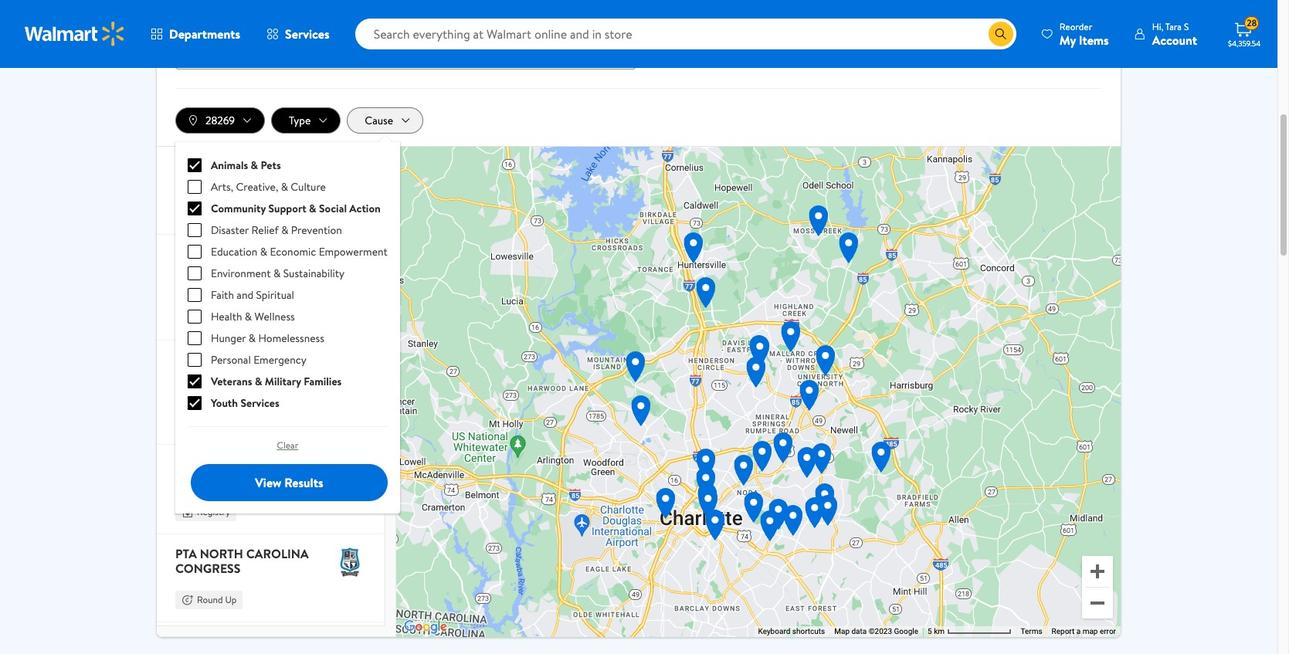 Task type: describe. For each thing, give the bounding box(es) containing it.
0 vertical spatial support
[[269, 201, 307, 217]]

Hunger & Homelessness checkbox
[[188, 332, 202, 346]]

culture
[[291, 179, 326, 195]]

$4,359.54
[[1229, 38, 1261, 49]]

cause
[[365, 113, 393, 128]]

round up for child
[[197, 205, 237, 219]]

type button
[[271, 107, 341, 134]]

registry for hunger
[[197, 506, 230, 519]]

and
[[237, 288, 254, 303]]

Health & Wellness checkbox
[[188, 310, 202, 324]]

Environment & Sustainability checkbox
[[188, 267, 202, 281]]

emergency
[[254, 353, 307, 368]]

services inside services popup button
[[285, 26, 330, 43]]

departments
[[169, 26, 240, 43]]

map region
[[396, 147, 1121, 638]]

type
[[289, 113, 311, 128]]

28
[[1247, 16, 1258, 30]]

my
[[1060, 31, 1076, 48]]

congress
[[175, 560, 241, 577]]

health & wellness
[[211, 309, 295, 325]]

action inside green box solutions community support & social action
[[175, 281, 206, 296]]

soul journers outreach ministries hunger & homelessness
[[175, 352, 343, 400]]

veterans
[[211, 374, 252, 390]]

group containing animals & pets
[[188, 155, 388, 414]]

terms
[[1021, 628, 1043, 636]]

solutions
[[247, 246, 315, 263]]

google image
[[400, 618, 451, 638]]

0 vertical spatial action
[[350, 201, 381, 217]]

a
[[1077, 628, 1081, 636]]

the
[[283, 158, 306, 175]]

services button
[[254, 15, 343, 53]]

arts,
[[211, 179, 233, 195]]

1 vertical spatial round
[[264, 312, 290, 325]]

ministries
[[175, 366, 242, 383]]

Animals & Pets checkbox
[[188, 159, 202, 173]]

bounds
[[198, 456, 249, 473]]

Walmart Site-Wide search field
[[355, 19, 1017, 49]]

km
[[934, 628, 945, 636]]

report
[[1052, 628, 1075, 636]]

registry for community
[[197, 312, 230, 325]]

green box solutions community support & social action
[[175, 246, 315, 296]]

28269
[[206, 113, 235, 128]]

keyboard shortcuts
[[758, 628, 825, 636]]

pets
[[261, 158, 281, 173]]

0 vertical spatial social
[[319, 201, 347, 217]]

economic
[[270, 244, 316, 260]]

keyboard
[[758, 628, 791, 636]]

reorder my items
[[1060, 20, 1109, 48]]

keyboard shortcuts button
[[758, 627, 825, 638]]

departments button
[[138, 15, 254, 53]]

5 km button
[[924, 627, 1017, 638]]

education
[[211, 244, 258, 260]]

& inside no bounds ii hunger & homelessness
[[213, 475, 220, 490]]

families
[[304, 374, 342, 390]]

tara
[[1166, 20, 1182, 33]]

carolinas
[[175, 172, 245, 189]]

google
[[894, 628, 919, 636]]

map
[[1083, 628, 1098, 636]]

animals
[[211, 158, 248, 173]]

no bounds ii hunger & homelessness
[[175, 456, 289, 490]]

up for child
[[225, 205, 237, 219]]

1 vertical spatial round up
[[264, 312, 304, 325]]

youth
[[211, 396, 238, 411]]

prevention
[[291, 223, 342, 238]]

sustainability
[[283, 266, 345, 282]]

Youth Services checkbox
[[188, 397, 202, 411]]

pta north carolina congress
[[175, 546, 309, 577]]

round for child
[[197, 205, 223, 219]]

map
[[835, 628, 850, 636]]

0 vertical spatial homelessness
[[258, 331, 324, 346]]

& inside the soul journers outreach ministries hunger & homelessness
[[213, 385, 220, 400]]

items
[[1079, 31, 1109, 48]]

journers
[[210, 352, 274, 369]]

faith
[[211, 288, 234, 303]]

error
[[1100, 628, 1117, 636]]

Faith and Spiritual checkbox
[[188, 288, 202, 302]]

raise a child of the carolinas
[[175, 158, 306, 189]]



Task type: vqa. For each thing, say whether or not it's contained in the screenshot.
Arts, Creative, & Culture 'checkbox'
yes



Task type: locate. For each thing, give the bounding box(es) containing it.
account
[[1153, 31, 1198, 48]]

0 vertical spatial round up
[[197, 205, 237, 219]]

outreach
[[277, 352, 343, 369]]

support inside green box solutions community support & social action
[[233, 264, 270, 280]]

round up down congress
[[197, 594, 237, 607]]

Personal Emergency checkbox
[[188, 353, 202, 367]]

hunger & homelessness
[[211, 331, 324, 346]]

hi,
[[1153, 20, 1164, 33]]

homelessness inside the soul journers outreach ministries hunger & homelessness
[[223, 385, 289, 400]]

environment
[[211, 266, 271, 282]]

2 vertical spatial registry
[[197, 506, 230, 519]]

action up health & wellness option
[[175, 281, 206, 296]]

1 vertical spatial homelessness
[[223, 385, 289, 400]]

support up disaster relief & prevention
[[269, 201, 307, 217]]

reorder
[[1060, 20, 1093, 33]]

2 vertical spatial hunger
[[175, 475, 211, 490]]

data
[[852, 628, 867, 636]]

1 vertical spatial support
[[233, 264, 270, 280]]

community support & social action
[[211, 201, 381, 217]]

round up up disaster
[[197, 205, 237, 219]]

1 vertical spatial hunger
[[175, 385, 211, 400]]

registry down youth
[[197, 416, 230, 429]]

1 registry from the top
[[197, 312, 230, 325]]

disaster
[[211, 223, 249, 238]]

0 horizontal spatial services
[[241, 396, 280, 411]]

1 vertical spatial registry
[[197, 416, 230, 429]]

north
[[200, 546, 243, 563]]

report a map error
[[1052, 628, 1117, 636]]

search icon image
[[995, 28, 1008, 40]]

education & economic empowerment
[[211, 244, 388, 260]]

0 vertical spatial services
[[285, 26, 330, 43]]

a
[[212, 158, 221, 175]]

creative,
[[236, 179, 278, 195]]

0 horizontal spatial social
[[283, 264, 310, 280]]

community up disaster
[[211, 201, 266, 217]]

clear button
[[188, 434, 388, 458]]

up
[[225, 205, 237, 219], [293, 312, 304, 325], [225, 594, 237, 607]]

round down congress
[[197, 594, 223, 607]]

action
[[350, 201, 381, 217], [175, 281, 206, 296]]

view
[[255, 475, 282, 492]]

0 vertical spatial round
[[197, 205, 223, 219]]

ii
[[252, 456, 260, 473]]

homelessness inside no bounds ii hunger & homelessness
[[223, 475, 289, 490]]

©2023
[[869, 628, 893, 636]]

animals & pets
[[211, 158, 281, 173]]

hunger down no
[[175, 475, 211, 490]]

relief
[[252, 223, 279, 238]]

s
[[1185, 20, 1190, 33]]

28269 button
[[175, 107, 265, 134]]

0 vertical spatial registry
[[197, 312, 230, 325]]

spiritual
[[256, 288, 294, 303]]

up down spiritual
[[293, 312, 304, 325]]

1 horizontal spatial action
[[350, 201, 381, 217]]

community inside green box solutions community support & social action
[[175, 264, 230, 280]]

0 horizontal spatial action
[[175, 281, 206, 296]]

registry up the north
[[197, 506, 230, 519]]

round up down spiritual
[[264, 312, 304, 325]]

arts, creative, & culture
[[211, 179, 326, 195]]

2 registry from the top
[[197, 416, 230, 429]]

community
[[211, 201, 266, 217], [175, 264, 230, 280]]

military
[[265, 374, 301, 390]]

of
[[263, 158, 280, 175]]

& inside green box solutions community support & social action
[[273, 264, 280, 280]]

registry for ministries
[[197, 416, 230, 429]]

social up prevention
[[319, 201, 347, 217]]

round up hunger & homelessness
[[264, 312, 290, 325]]

Search search field
[[355, 19, 1017, 49]]

personal emergency
[[211, 353, 307, 368]]

1 vertical spatial action
[[175, 281, 206, 296]]

soul
[[175, 352, 207, 369]]

health
[[211, 309, 242, 325]]

youth services
[[211, 396, 280, 411]]

empowerment
[[319, 244, 388, 260]]

1 horizontal spatial social
[[319, 201, 347, 217]]

no
[[175, 456, 195, 473]]

1 vertical spatial up
[[293, 312, 304, 325]]

environment & sustainability
[[211, 266, 345, 282]]

up for carolina
[[225, 594, 237, 607]]

1 vertical spatial community
[[175, 264, 230, 280]]

Community Support & Social Action checkbox
[[188, 202, 202, 216]]

community down the green
[[175, 264, 230, 280]]

social inside green box solutions community support & social action
[[283, 264, 310, 280]]

box
[[219, 246, 244, 263]]

Disaster Relief & Prevention checkbox
[[188, 224, 202, 237]]

pta
[[175, 546, 197, 563]]

2 vertical spatial up
[[225, 594, 237, 607]]

hunger down health
[[211, 331, 246, 346]]

0 vertical spatial hunger
[[211, 331, 246, 346]]

veterans & military families
[[211, 374, 342, 390]]

wellness
[[255, 309, 295, 325]]

raise
[[175, 158, 209, 175]]

child
[[224, 158, 261, 175]]

shortcuts
[[793, 628, 825, 636]]

terms link
[[1021, 628, 1043, 636]]

view results button
[[191, 465, 388, 502]]

round up for carolina
[[197, 594, 237, 607]]

1 vertical spatial services
[[241, 396, 280, 411]]

1 vertical spatial social
[[283, 264, 310, 280]]

report a map error link
[[1052, 628, 1117, 636]]

homelessness
[[258, 331, 324, 346], [223, 385, 289, 400], [223, 475, 289, 490]]

&
[[251, 158, 258, 173], [281, 179, 288, 195], [309, 201, 317, 217], [281, 223, 289, 238], [260, 244, 267, 260], [273, 264, 280, 280], [274, 266, 281, 282], [245, 309, 252, 325], [249, 331, 256, 346], [255, 374, 262, 390], [213, 385, 220, 400], [213, 475, 220, 490]]

hunger inside the soul journers outreach ministries hunger & homelessness
[[175, 385, 211, 400]]

up up disaster
[[225, 205, 237, 219]]

Education & Economic Empowerment checkbox
[[188, 245, 202, 259]]

social down education & economic empowerment
[[283, 264, 310, 280]]

hunger inside no bounds ii hunger & homelessness
[[175, 475, 211, 490]]

clear
[[277, 439, 299, 452]]

support up faith and spiritual
[[233, 264, 270, 280]]

Veterans & Military Families checkbox
[[188, 375, 202, 389]]

search charity or registry name element
[[175, 6, 639, 70]]

5
[[928, 628, 933, 636]]

walmart image
[[25, 22, 125, 46]]

support
[[269, 201, 307, 217], [233, 264, 270, 280]]

view results
[[255, 475, 323, 492]]

3 registry from the top
[[197, 506, 230, 519]]

Arts, Creative, & Culture checkbox
[[188, 180, 202, 194]]

green
[[175, 246, 216, 263]]

carolina
[[246, 546, 309, 563]]

1 horizontal spatial services
[[285, 26, 330, 43]]

hi, tara s account
[[1153, 20, 1198, 48]]

hunger down ministries
[[175, 385, 211, 400]]

round up
[[197, 205, 237, 219], [264, 312, 304, 325], [197, 594, 237, 607]]

disaster relief & prevention
[[211, 223, 342, 238]]

personal
[[211, 353, 251, 368]]

services
[[285, 26, 330, 43], [241, 396, 280, 411]]

action up empowerment
[[350, 201, 381, 217]]

2 vertical spatial round
[[197, 594, 223, 607]]

5 km
[[928, 628, 947, 636]]

map data ©2023 google
[[835, 628, 919, 636]]

hunger
[[211, 331, 246, 346], [175, 385, 211, 400], [175, 475, 211, 490]]

up down congress
[[225, 594, 237, 607]]

faith and spiritual
[[211, 288, 294, 303]]

results
[[285, 475, 323, 492]]

Search charity or registry name text field
[[175, 26, 636, 70]]

round for carolina
[[197, 594, 223, 607]]

0 vertical spatial community
[[211, 201, 266, 217]]

round up disaster relief & prevention checkbox
[[197, 205, 223, 219]]

2 vertical spatial homelessness
[[223, 475, 289, 490]]

cause button
[[347, 107, 424, 134]]

registry down faith
[[197, 312, 230, 325]]

2 vertical spatial round up
[[197, 594, 237, 607]]

group
[[188, 155, 388, 414]]

0 vertical spatial up
[[225, 205, 237, 219]]

registry
[[197, 312, 230, 325], [197, 416, 230, 429], [197, 506, 230, 519]]



